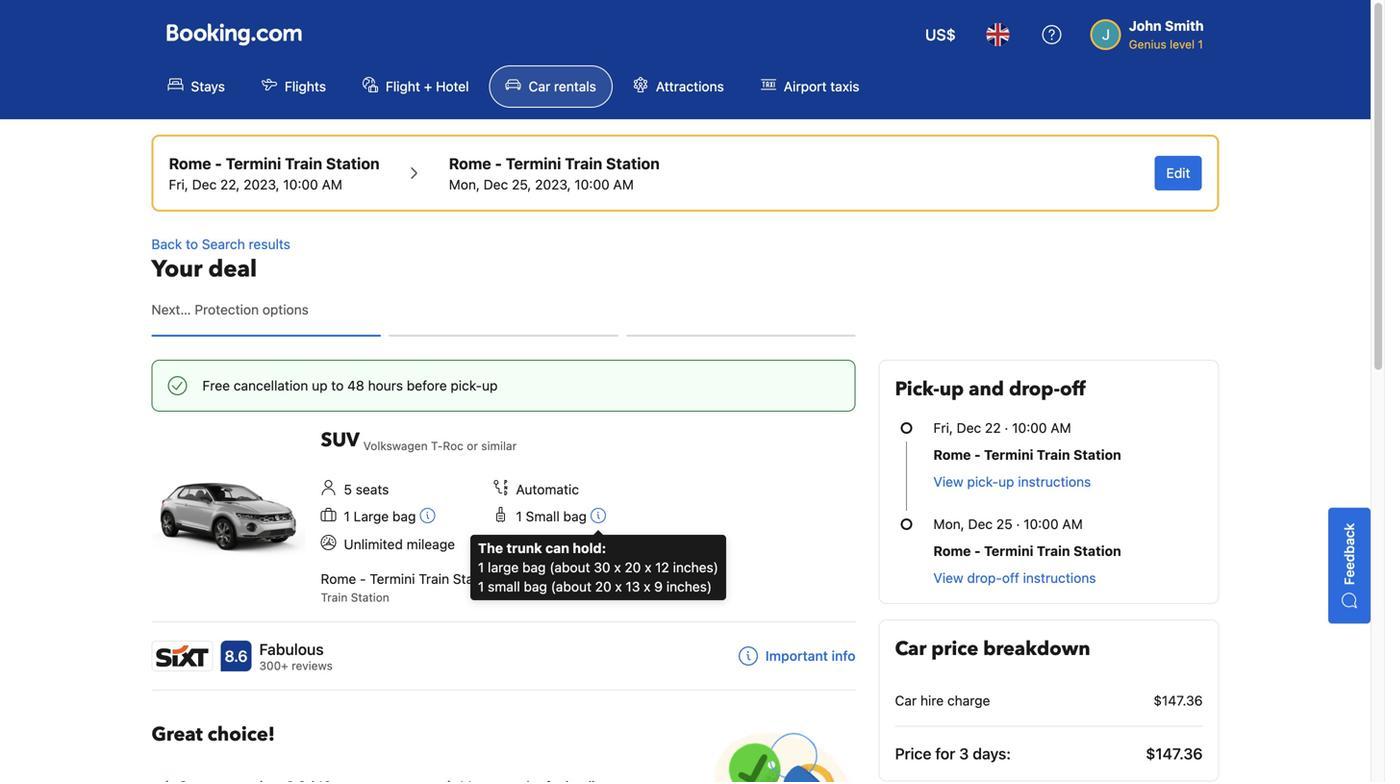 Task type: vqa. For each thing, say whether or not it's contained in the screenshot.
$139.82 at the bottom right of the page
no



Task type: describe. For each thing, give the bounding box(es) containing it.
flights link
[[245, 65, 343, 108]]

train inside rome - termini train station fri, dec 22, 2023, 10:00 am
[[285, 154, 322, 173]]

or
[[467, 439, 478, 453]]

$147.36 for price for 3 days:
[[1146, 745, 1203, 763]]

john smith genius level 1
[[1130, 18, 1204, 51]]

back to search results your deal
[[152, 236, 291, 285]]

pick-up location element
[[169, 152, 380, 175]]

48
[[348, 378, 365, 394]]

view pick-up instructions
[[934, 474, 1092, 490]]

- for mon, dec 25, 2023, 10:00 am
[[495, 154, 502, 173]]

your
[[152, 254, 203, 285]]

results
[[249, 236, 291, 252]]

station up 'view pick-up instructions'
[[1074, 447, 1122, 463]]

flight + hotel link
[[346, 65, 486, 108]]

22,
[[220, 177, 240, 192]]

breakdown
[[984, 636, 1091, 663]]

level
[[1170, 38, 1195, 51]]

search
[[202, 236, 245, 252]]

2023, for rome - termini train station mon, dec 25, 2023, 10:00 am
[[535, 177, 571, 192]]

dec inside rome - termini train station fri, dec 22, 2023, 10:00 am
[[192, 177, 217, 192]]

2 rome - termini train station group from the left
[[449, 152, 660, 194]]

view drop-off instructions button
[[934, 569, 1097, 588]]

car price breakdown
[[896, 636, 1091, 663]]

- for fri, dec 22, 2023, 10:00 am
[[215, 154, 222, 173]]

1 left large
[[344, 508, 350, 524]]

genius
[[1130, 38, 1167, 51]]

fabulous 300+ reviews
[[259, 641, 333, 673]]

mileage
[[407, 537, 455, 553]]

pick-up and drop-off
[[896, 376, 1086, 403]]

feedback
[[1342, 523, 1358, 585]]

hotel
[[436, 78, 469, 94]]

x right 30
[[614, 560, 621, 576]]

off inside view drop-off instructions button
[[1003, 570, 1020, 586]]

1 left small on the bottom
[[478, 579, 484, 595]]

$147.36 for car hire charge
[[1154, 693, 1203, 709]]

8.6
[[225, 647, 248, 666]]

dec left 22
[[957, 420, 982, 436]]

view pick-up instructions button
[[934, 473, 1092, 492]]

t-
[[431, 439, 443, 453]]

+
[[424, 78, 432, 94]]

info
[[832, 648, 856, 664]]

great
[[152, 722, 203, 748]]

train up view drop-off instructions
[[1037, 543, 1071, 559]]

view for view pick-up instructions
[[934, 474, 964, 490]]

instructions for view drop-off instructions
[[1024, 570, 1097, 586]]

view for view drop-off instructions
[[934, 570, 964, 586]]

rome - termini train station mon, dec 25, 2023, 10:00 am
[[449, 154, 660, 192]]

dec inside rome - termini train station mon, dec 25, 2023, 10:00 am
[[484, 177, 508, 192]]

1 horizontal spatial off
[[1061, 376, 1086, 403]]

hold:
[[573, 540, 607, 556]]

am inside rome - termini train station fri, dec 22, 2023, 10:00 am
[[322, 177, 343, 192]]

us$ button
[[914, 12, 968, 58]]

reviews
[[292, 659, 333, 673]]

12
[[656, 560, 670, 576]]

bag right small on the bottom of page
[[564, 508, 587, 524]]

300+
[[259, 659, 288, 673]]

2023, for rome - termini train station fri, dec 22, 2023, 10:00 am
[[244, 177, 280, 192]]

bag down trunk
[[523, 560, 546, 576]]

3
[[960, 745, 969, 763]]

john
[[1130, 18, 1162, 34]]

for
[[936, 745, 956, 763]]

next… protection options
[[152, 302, 309, 318]]

tooltip arial label image for 1 small bag
[[591, 508, 606, 524]]

am inside rome - termini train station mon, dec 25, 2023, 10:00 am
[[614, 177, 634, 192]]

tooltip arial label image for 1 large bag
[[420, 508, 435, 524]]

10:00 right 22
[[1013, 420, 1048, 436]]

mon, dec 25 · 10:00 am
[[934, 516, 1083, 532]]

seats
[[356, 481, 389, 497]]

1 horizontal spatial drop-
[[1010, 376, 1061, 403]]

important info button
[[739, 647, 856, 666]]

the trunk can hold: 1 large bag (about 30 x 20 x 12 inches) 1 small bag (about 20 x 13 x 9 inches)
[[478, 540, 719, 595]]

termini up 'view pick-up instructions'
[[985, 447, 1034, 463]]

0 vertical spatial pick-
[[451, 378, 482, 394]]

25,
[[512, 177, 532, 192]]

station down the unlimited
[[351, 591, 390, 605]]

free cancellation up to 48 hours before pick-up
[[203, 378, 498, 394]]

protection
[[195, 302, 259, 318]]

8.6 element
[[221, 641, 252, 672]]

1 vertical spatial (about
[[551, 579, 592, 595]]

- down mon, dec 25 · 10:00 am
[[975, 543, 981, 559]]

- down fri, dec 22 · 10:00 am
[[975, 447, 981, 463]]

fri, dec 22 · 10:00 am
[[934, 420, 1072, 436]]

edit
[[1167, 165, 1191, 181]]

rome - termini train station fri, dec 22, 2023, 10:00 am
[[169, 154, 380, 192]]

0 vertical spatial 20
[[625, 560, 641, 576]]

5
[[344, 481, 352, 497]]

before
[[407, 378, 447, 394]]

car for car hire charge
[[896, 693, 917, 709]]

large
[[488, 560, 519, 576]]

tooltip arial label image for 1 small bag
[[591, 508, 606, 524]]

free
[[203, 378, 230, 394]]

important
[[766, 648, 829, 664]]

0 horizontal spatial 20
[[596, 579, 612, 595]]

rome - termini train station train station
[[321, 571, 497, 605]]

hours
[[368, 378, 403, 394]]

instructions for view pick-up instructions
[[1019, 474, 1092, 490]]

1 inside john smith genius level 1
[[1199, 38, 1204, 51]]

airport taxis link
[[745, 65, 876, 108]]

1 down the
[[478, 560, 484, 576]]

flight
[[386, 78, 420, 94]]

0 vertical spatial (about
[[550, 560, 591, 576]]

rome for fri, dec 22, 2023, 10:00 am
[[169, 154, 211, 173]]

up up similar
[[482, 378, 498, 394]]



Task type: locate. For each thing, give the bounding box(es) containing it.
rentals
[[554, 78, 597, 94]]

x
[[614, 560, 621, 576], [645, 560, 652, 576], [615, 579, 622, 595], [644, 579, 651, 595]]

car hire charge
[[896, 693, 991, 709]]

train up 'view pick-up instructions'
[[1037, 447, 1071, 463]]

termini for mon, dec 25, 2023, 10:00 am
[[506, 154, 562, 173]]

view up 'price'
[[934, 570, 964, 586]]

train
[[285, 154, 322, 173], [565, 154, 603, 173], [1037, 447, 1071, 463], [1037, 543, 1071, 559], [419, 571, 450, 587], [321, 591, 348, 605]]

0 vertical spatial drop-
[[1010, 376, 1061, 403]]

rome inside rome - termini train station train station
[[321, 571, 356, 587]]

x left the 9
[[644, 579, 651, 595]]

1 vertical spatial pick-
[[968, 474, 999, 490]]

drop- inside button
[[968, 570, 1003, 586]]

1 2023, from the left
[[244, 177, 280, 192]]

· right 22
[[1005, 420, 1009, 436]]

- up 22,
[[215, 154, 222, 173]]

rome inside rome - termini train station mon, dec 25, 2023, 10:00 am
[[449, 154, 492, 173]]

car inside 'link'
[[529, 78, 551, 94]]

1 vertical spatial fri,
[[934, 420, 954, 436]]

1 small bag
[[516, 508, 587, 524]]

30
[[594, 560, 611, 576]]

fri, left 22,
[[169, 177, 188, 192]]

·
[[1005, 420, 1009, 436], [1017, 516, 1021, 532]]

1 horizontal spatial fri,
[[934, 420, 954, 436]]

- down the unlimited
[[360, 571, 366, 587]]

0 vertical spatial $147.36
[[1154, 693, 1203, 709]]

1 rome - termini train station from the top
[[934, 447, 1122, 463]]

22
[[986, 420, 1001, 436]]

20 up 13
[[625, 560, 641, 576]]

off down mon, dec 25 · 10:00 am
[[1003, 570, 1020, 586]]

instructions inside button
[[1024, 570, 1097, 586]]

bag
[[393, 508, 416, 524], [564, 508, 587, 524], [523, 560, 546, 576], [524, 579, 548, 595]]

station inside rome - termini train station mon, dec 25, 2023, 10:00 am
[[606, 154, 660, 173]]

view up mon, dec 25 · 10:00 am
[[934, 474, 964, 490]]

car rentals link
[[489, 65, 613, 108]]

1 horizontal spatial mon,
[[934, 516, 965, 532]]

0 horizontal spatial off
[[1003, 570, 1020, 586]]

0 horizontal spatial tooltip arial label image
[[420, 508, 435, 524]]

customer rating 8.6 fabulous element
[[259, 638, 333, 661]]

instructions down mon, dec 25 · 10:00 am
[[1024, 570, 1097, 586]]

1 horizontal spatial to
[[331, 378, 344, 394]]

1 horizontal spatial tooltip arial label image
[[591, 508, 606, 524]]

1 horizontal spatial rome - termini train station group
[[449, 152, 660, 194]]

up inside "button"
[[999, 474, 1015, 490]]

supplied by sixt image
[[153, 642, 212, 671]]

options
[[263, 302, 309, 318]]

0 vertical spatial ·
[[1005, 420, 1009, 436]]

1 vertical spatial $147.36
[[1146, 745, 1203, 763]]

drop-off location element
[[449, 152, 660, 175]]

small
[[526, 508, 560, 524]]

1 vertical spatial ·
[[1017, 516, 1021, 532]]

1 vertical spatial to
[[331, 378, 344, 394]]

1 horizontal spatial 2023,
[[535, 177, 571, 192]]

10:00 down drop-off location element
[[575, 177, 610, 192]]

bag up unlimited mileage
[[393, 508, 416, 524]]

1 right the level
[[1199, 38, 1204, 51]]

- up drop-off date element
[[495, 154, 502, 173]]

- inside rome - termini train station train station
[[360, 571, 366, 587]]

drop-
[[1010, 376, 1061, 403], [968, 570, 1003, 586]]

0 vertical spatial instructions
[[1019, 474, 1092, 490]]

1 horizontal spatial tooltip arial label image
[[591, 508, 606, 524]]

station up drop-off date element
[[606, 154, 660, 173]]

station up view drop-off instructions
[[1074, 543, 1122, 559]]

fri, inside rome - termini train station fri, dec 22, 2023, 10:00 am
[[169, 177, 188, 192]]

small
[[488, 579, 520, 595]]

station inside rome - termini train station fri, dec 22, 2023, 10:00 am
[[326, 154, 380, 173]]

termini
[[226, 154, 281, 173], [506, 154, 562, 173], [985, 447, 1034, 463], [985, 543, 1034, 559], [370, 571, 415, 587]]

am right 25 at bottom right
[[1063, 516, 1083, 532]]

pick-
[[451, 378, 482, 394], [968, 474, 999, 490]]

rome down the stays "link"
[[169, 154, 211, 173]]

10:00 inside rome - termini train station fri, dec 22, 2023, 10:00 am
[[283, 177, 318, 192]]

instructions inside "button"
[[1019, 474, 1092, 490]]

rome - termini train station for up
[[934, 447, 1122, 463]]

1 large bag
[[344, 508, 416, 524]]

rome down hotel at the left of page
[[449, 154, 492, 173]]

2023, inside rome - termini train station mon, dec 25, 2023, 10:00 am
[[535, 177, 571, 192]]

tooltip arial label image for 1 large bag
[[420, 508, 435, 524]]

off
[[1061, 376, 1086, 403], [1003, 570, 1020, 586]]

bag right small on the bottom
[[524, 579, 548, 595]]

charge
[[948, 693, 991, 709]]

dec left 25,
[[484, 177, 508, 192]]

1 vertical spatial 20
[[596, 579, 612, 595]]

stays
[[191, 78, 225, 94]]

x left 13
[[615, 579, 622, 595]]

x left 12
[[645, 560, 652, 576]]

0 vertical spatial mon,
[[449, 177, 480, 192]]

automatic
[[516, 481, 579, 497]]

1 vertical spatial inches)
[[667, 579, 712, 595]]

next…
[[152, 302, 191, 318]]

1 horizontal spatial 20
[[625, 560, 641, 576]]

dec left 25 at bottom right
[[969, 516, 993, 532]]

1 horizontal spatial ·
[[1017, 516, 1021, 532]]

1 horizontal spatial pick-
[[968, 474, 999, 490]]

to right back
[[186, 236, 198, 252]]

similar
[[481, 439, 517, 453]]

10:00 inside rome - termini train station mon, dec 25, 2023, 10:00 am
[[575, 177, 610, 192]]

$147.36
[[1154, 693, 1203, 709], [1146, 745, 1203, 763]]

attractions link
[[617, 65, 741, 108]]

2023, inside rome - termini train station fri, dec 22, 2023, 10:00 am
[[244, 177, 280, 192]]

great choice!
[[152, 722, 275, 748]]

termini up 25,
[[506, 154, 562, 173]]

to inside 'back to search results your deal'
[[186, 236, 198, 252]]

termini up pick-up date "element"
[[226, 154, 281, 173]]

tooltip arial label image up mileage
[[420, 508, 435, 524]]

25
[[997, 516, 1013, 532]]

0 vertical spatial fri,
[[169, 177, 188, 192]]

termini inside rome - termini train station train station
[[370, 571, 415, 587]]

2 tooltip arial label image from the left
[[591, 508, 606, 524]]

inches)
[[673, 560, 719, 576], [667, 579, 712, 595]]

rome inside rome - termini train station fri, dec 22, 2023, 10:00 am
[[169, 154, 211, 173]]

pick- inside "button"
[[968, 474, 999, 490]]

drop- down 25 at bottom right
[[968, 570, 1003, 586]]

am down drop-off location element
[[614, 177, 634, 192]]

0 vertical spatial car
[[529, 78, 551, 94]]

2023, down drop-off location element
[[535, 177, 571, 192]]

· right 25 at bottom right
[[1017, 516, 1021, 532]]

-
[[215, 154, 222, 173], [495, 154, 502, 173], [975, 447, 981, 463], [975, 543, 981, 559], [360, 571, 366, 587]]

1 vertical spatial off
[[1003, 570, 1020, 586]]

car rentals
[[529, 78, 597, 94]]

price for 3 days:
[[896, 745, 1012, 763]]

0 vertical spatial inches)
[[673, 560, 719, 576]]

rome - termini train station group up results
[[169, 152, 380, 194]]

to left 48
[[331, 378, 344, 394]]

skip to main content element
[[0, 0, 1371, 119]]

rome - termini train station group
[[169, 152, 380, 194], [449, 152, 660, 194]]

1 vertical spatial instructions
[[1024, 570, 1097, 586]]

1 vertical spatial view
[[934, 570, 964, 586]]

rome down the unlimited
[[321, 571, 356, 587]]

up left "and"
[[940, 376, 965, 403]]

rome - termini train station up 'view pick-up instructions'
[[934, 447, 1122, 463]]

0 horizontal spatial ·
[[1005, 420, 1009, 436]]

car for car rentals
[[529, 78, 551, 94]]

days:
[[973, 745, 1012, 763]]

1 view from the top
[[934, 474, 964, 490]]

unlimited
[[344, 537, 403, 553]]

0 vertical spatial to
[[186, 236, 198, 252]]

2 2023, from the left
[[535, 177, 571, 192]]

13
[[626, 579, 640, 595]]

rome for mon, dec 25, 2023, 10:00 am
[[449, 154, 492, 173]]

0 horizontal spatial fri,
[[169, 177, 188, 192]]

us$
[[926, 26, 956, 44]]

5 seats
[[344, 481, 389, 497]]

train up pick-up date "element"
[[285, 154, 322, 173]]

tooltip arial label image up hold:
[[591, 508, 606, 524]]

dec
[[192, 177, 217, 192], [484, 177, 508, 192], [957, 420, 982, 436], [969, 516, 993, 532]]

rome - termini train station up view drop-off instructions
[[934, 543, 1122, 559]]

price
[[896, 745, 932, 763]]

0 horizontal spatial rome - termini train station group
[[169, 152, 380, 194]]

termini inside rome - termini train station fri, dec 22, 2023, 10:00 am
[[226, 154, 281, 173]]

drop- right "and"
[[1010, 376, 1061, 403]]

- inside rome - termini train station mon, dec 25, 2023, 10:00 am
[[495, 154, 502, 173]]

2023,
[[244, 177, 280, 192], [535, 177, 571, 192]]

0 vertical spatial view
[[934, 474, 964, 490]]

suv
[[321, 427, 360, 454]]

can
[[546, 540, 570, 556]]

station up pick-up date "element"
[[326, 154, 380, 173]]

train up drop-off date element
[[565, 154, 603, 173]]

1 vertical spatial mon,
[[934, 516, 965, 532]]

2 tooltip arial label image from the left
[[591, 508, 606, 524]]

roc
[[443, 439, 464, 453]]

next page is protection options note
[[152, 300, 856, 320]]

rome - termini train station group down car rentals 'link'
[[449, 152, 660, 194]]

mon, left 25,
[[449, 177, 480, 192]]

choice!
[[208, 722, 275, 748]]

smith
[[1166, 18, 1204, 34]]

1 left small on the bottom of page
[[516, 508, 522, 524]]

attractions
[[656, 78, 725, 94]]

20 down 30
[[596, 579, 612, 595]]

· for 22
[[1005, 420, 1009, 436]]

0 horizontal spatial mon,
[[449, 177, 480, 192]]

0 horizontal spatial 2023,
[[244, 177, 280, 192]]

10:00
[[283, 177, 318, 192], [575, 177, 610, 192], [1013, 420, 1048, 436], [1024, 516, 1059, 532]]

tooltip arial label image
[[420, 508, 435, 524], [591, 508, 606, 524]]

back to search results link
[[152, 235, 856, 254]]

airport taxis
[[784, 78, 860, 94]]

pick-up date element
[[169, 175, 380, 194]]

instructions up mon, dec 25 · 10:00 am
[[1019, 474, 1092, 490]]

mon, inside rome - termini train station mon, dec 25, 2023, 10:00 am
[[449, 177, 480, 192]]

termini down unlimited mileage
[[370, 571, 415, 587]]

am down pick-up location element
[[322, 177, 343, 192]]

up left 48
[[312, 378, 328, 394]]

1 vertical spatial rome - termini train station
[[934, 543, 1122, 559]]

0 horizontal spatial tooltip arial label image
[[420, 508, 435, 524]]

1 rome - termini train station group from the left
[[169, 152, 380, 194]]

pick-
[[896, 376, 940, 403]]

1 tooltip arial label image from the left
[[420, 508, 435, 524]]

train down mileage
[[419, 571, 450, 587]]

inches) right the 9
[[667, 579, 712, 595]]

back
[[152, 236, 182, 252]]

tooltip arial label image up hold:
[[591, 508, 606, 524]]

0 vertical spatial rome - termini train station
[[934, 447, 1122, 463]]

hire
[[921, 693, 944, 709]]

suv volkswagen t-roc or similar
[[321, 427, 517, 454]]

inches) right 12
[[673, 560, 719, 576]]

termini down mon, dec 25 · 10:00 am
[[985, 543, 1034, 559]]

deal
[[208, 254, 257, 285]]

pick- right before
[[451, 378, 482, 394]]

10:00 down pick-up location element
[[283, 177, 318, 192]]

view inside button
[[934, 570, 964, 586]]

2 rome - termini train station from the top
[[934, 543, 1122, 559]]

rome down fri, dec 22 · 10:00 am
[[934, 447, 972, 463]]

drop-off date element
[[449, 175, 660, 194]]

large
[[354, 508, 389, 524]]

important info
[[766, 648, 856, 664]]

pick- up 25 at bottom right
[[968, 474, 999, 490]]

2 view from the top
[[934, 570, 964, 586]]

trunk
[[507, 540, 542, 556]]

stays link
[[152, 65, 242, 108]]

1 vertical spatial car
[[896, 636, 927, 663]]

car for car price breakdown
[[896, 636, 927, 663]]

unlimited mileage
[[344, 537, 455, 553]]

up
[[940, 376, 965, 403], [312, 378, 328, 394], [482, 378, 498, 394], [999, 474, 1015, 490]]

train inside rome - termini train station mon, dec 25, 2023, 10:00 am
[[565, 154, 603, 173]]

0 horizontal spatial to
[[186, 236, 198, 252]]

price
[[932, 636, 979, 663]]

rome
[[169, 154, 211, 173], [449, 154, 492, 173], [934, 447, 972, 463], [934, 543, 972, 559], [321, 571, 356, 587]]

car left 'rentals'
[[529, 78, 551, 94]]

off up fri, dec 22 · 10:00 am
[[1061, 376, 1086, 403]]

view drop-off instructions
[[934, 570, 1097, 586]]

dec left 22,
[[192, 177, 217, 192]]

am
[[322, 177, 343, 192], [614, 177, 634, 192], [1051, 420, 1072, 436], [1063, 516, 1083, 532]]

edit button
[[1156, 156, 1203, 191]]

(about
[[550, 560, 591, 576], [551, 579, 592, 595]]

rome down mon, dec 25 · 10:00 am
[[934, 543, 972, 559]]

up up mon, dec 25 · 10:00 am
[[999, 474, 1015, 490]]

2 vertical spatial car
[[896, 693, 917, 709]]

view inside "button"
[[934, 474, 964, 490]]

· for 25
[[1017, 516, 1021, 532]]

0 vertical spatial off
[[1061, 376, 1086, 403]]

the
[[478, 540, 503, 556]]

train up customer rating 8.6 fabulous element
[[321, 591, 348, 605]]

am right 22
[[1051, 420, 1072, 436]]

fri, down "pick-"
[[934, 420, 954, 436]]

termini for train station
[[370, 571, 415, 587]]

and
[[969, 376, 1005, 403]]

mon, left 25 at bottom right
[[934, 516, 965, 532]]

rome for train station
[[321, 571, 356, 587]]

tooltip arial label image up mileage
[[420, 508, 435, 524]]

9
[[655, 579, 663, 595]]

tooltip arial label image
[[420, 508, 435, 524], [591, 508, 606, 524]]

termini for fri, dec 22, 2023, 10:00 am
[[226, 154, 281, 173]]

flight + hotel
[[386, 78, 469, 94]]

1 vertical spatial drop-
[[968, 570, 1003, 586]]

car left hire
[[896, 693, 917, 709]]

taxis
[[831, 78, 860, 94]]

flights
[[285, 78, 326, 94]]

2023, down pick-up location element
[[244, 177, 280, 192]]

car left 'price'
[[896, 636, 927, 663]]

1 tooltip arial label image from the left
[[420, 508, 435, 524]]

- for train station
[[360, 571, 366, 587]]

view
[[934, 474, 964, 490], [934, 570, 964, 586]]

rome - termini train station for off
[[934, 543, 1122, 559]]

0 horizontal spatial drop-
[[968, 570, 1003, 586]]

station down the
[[453, 571, 497, 587]]

termini inside rome - termini train station mon, dec 25, 2023, 10:00 am
[[506, 154, 562, 173]]

10:00 right 25 at bottom right
[[1024, 516, 1059, 532]]

product card group
[[152, 427, 856, 675]]

0 horizontal spatial pick-
[[451, 378, 482, 394]]

- inside rome - termini train station fri, dec 22, 2023, 10:00 am
[[215, 154, 222, 173]]

feedback button
[[1329, 508, 1371, 624]]



